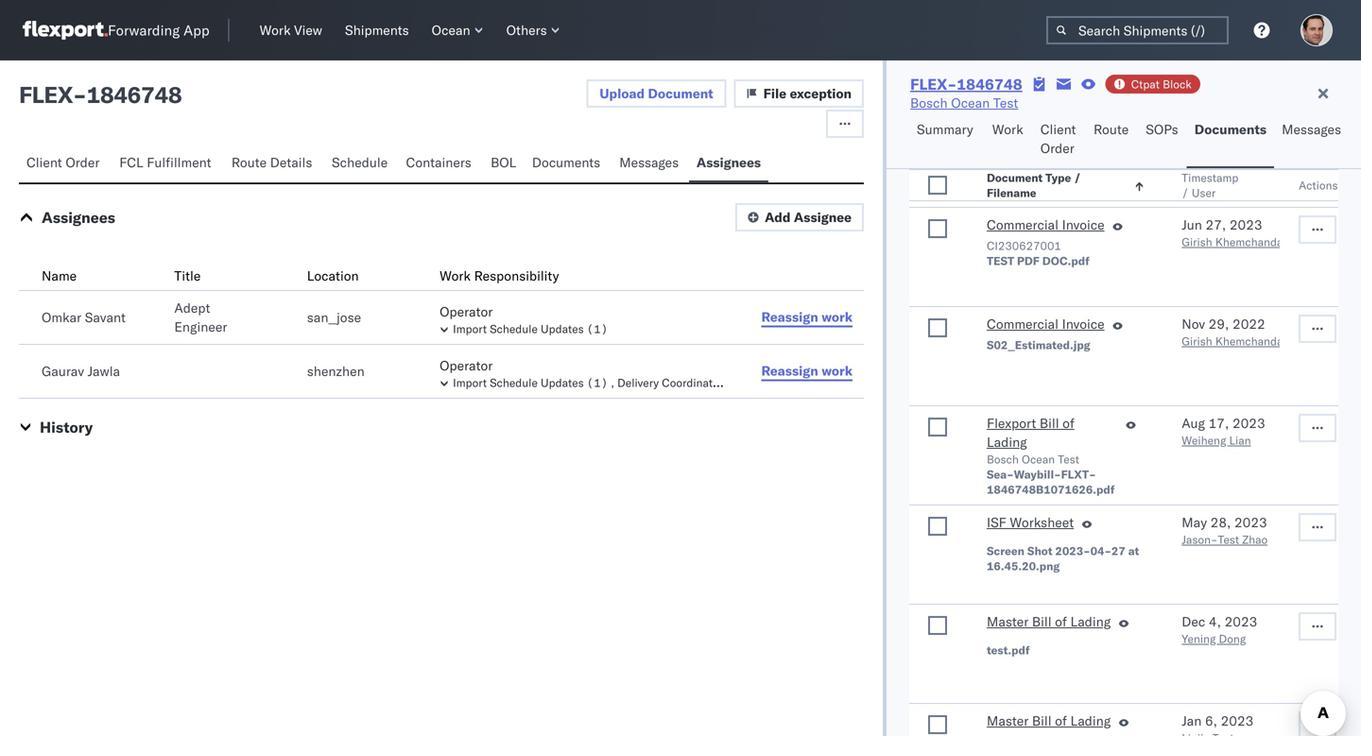 Task type: describe. For each thing, give the bounding box(es) containing it.
work view
[[260, 22, 322, 38]]

operator for import schedule updates                (1)
[[440, 303, 493, 320]]

commercial invoice for s02_estimated.jpg
[[987, 316, 1105, 332]]

0 horizontal spatial bosch
[[910, 95, 948, 111]]

file exception
[[763, 85, 852, 102]]

commercial for ci230627001
[[987, 216, 1059, 233]]

reassign work for second reassign work button from the top of the page
[[761, 362, 853, 379]]

1846748b1071626.pdf
[[987, 483, 1115, 497]]

0 horizontal spatial documents button
[[524, 146, 612, 182]]

0 vertical spatial bosch ocean test
[[910, 95, 1018, 111]]

forwarding app link
[[23, 21, 209, 40]]

jun
[[1182, 216, 1202, 233]]

1 horizontal spatial ocean
[[951, 95, 990, 111]]

work for work responsibility
[[440, 267, 471, 284]]

2023 for dec 4, 2023
[[1225, 613, 1257, 630]]

khemchandani for 2022
[[1215, 334, 1293, 348]]

flex-1846748 link
[[910, 75, 1022, 94]]

san_jose
[[307, 309, 361, 326]]

add assignee
[[765, 209, 852, 225]]

(1) for import schedule updates                (1)
[[587, 322, 608, 336]]

commercial invoice link for s02_estimated.jpg
[[987, 315, 1105, 337]]

others button
[[499, 18, 568, 43]]

fcl
[[119, 154, 143, 171]]

savant
[[85, 309, 126, 326]]

/ inside document type / filename
[[1074, 171, 1081, 185]]

master for 2nd master bill of lading link from the top of the page
[[987, 713, 1029, 729]]

-
[[73, 80, 86, 109]]

1 reassign work button from the top
[[750, 303, 864, 332]]

route for route details
[[231, 154, 267, 171]]

bill for dec 4, 2023
[[1032, 613, 1052, 630]]

work for work view
[[260, 22, 291, 38]]

pdf
[[1017, 254, 1040, 268]]

route details
[[231, 154, 312, 171]]

details
[[270, 154, 312, 171]]

of for dec
[[1055, 613, 1067, 630]]

flex
[[19, 80, 73, 109]]

bol button
[[483, 146, 524, 182]]

worksheet
[[1010, 514, 1074, 531]]

2023 right 6,
[[1221, 713, 1254, 729]]

route button
[[1086, 112, 1138, 168]]

documents for rightmost documents button
[[1194, 121, 1267, 138]]

app
[[184, 21, 209, 39]]

block
[[1163, 77, 1192, 91]]

work button
[[985, 112, 1033, 168]]

import for import schedule updates                (1)
[[453, 322, 487, 336]]

khemchandani for 2023
[[1215, 235, 1293, 249]]

import schedule updates                (1)
[[453, 322, 608, 336]]

flexport
[[987, 415, 1036, 431]]

import schedule updates                (1)            , delivery coordination                (1)
[[453, 376, 753, 390]]

timestamp / user button
[[1178, 166, 1261, 200]]

of for aug
[[1063, 415, 1075, 431]]

1 horizontal spatial client order button
[[1033, 112, 1086, 168]]

may
[[1182, 514, 1207, 531]]

4,
[[1209, 613, 1221, 630]]

1 vertical spatial bosch ocean test
[[987, 452, 1079, 466]]

containers
[[406, 154, 471, 171]]

girish for jun
[[1182, 235, 1212, 249]]

flex - 1846748
[[19, 80, 182, 109]]

gaurav jawla
[[42, 363, 120, 379]]

route details button
[[224, 146, 324, 182]]

0 vertical spatial assignees button
[[689, 146, 769, 182]]

test pdf doc.pdf
[[987, 254, 1090, 268]]

bill for aug 17, 2023
[[1040, 415, 1059, 431]]

jason-
[[1182, 533, 1218, 547]]

upload document button
[[586, 79, 727, 108]]

route for route
[[1094, 121, 1129, 138]]

2 vertical spatial ocean
[[1022, 452, 1055, 466]]

work for work
[[992, 121, 1023, 138]]

0 horizontal spatial client order
[[26, 154, 100, 171]]

screen shot 2023-04-27 at 16.45.20.png
[[987, 544, 1139, 573]]

add assignee button
[[736, 203, 864, 232]]

sea-
[[987, 467, 1014, 482]]

aug
[[1182, 415, 1205, 431]]

view
[[294, 22, 322, 38]]

fulfillment
[[147, 154, 211, 171]]

ocean inside button
[[432, 22, 470, 38]]

2023 for aug 17, 2023
[[1232, 415, 1265, 431]]

upload
[[600, 85, 645, 102]]

invoice for ci230627001
[[1062, 216, 1105, 233]]

2023 for jun 27, 2023
[[1230, 216, 1262, 233]]

reassign work for second reassign work button from the bottom of the page
[[761, 309, 853, 325]]

2 work from the top
[[822, 362, 853, 379]]

import schedule updates                (1) button
[[440, 321, 726, 336]]

filename
[[987, 186, 1036, 200]]

,
[[611, 376, 614, 390]]

actions
[[1299, 178, 1338, 192]]

isf worksheet link
[[987, 513, 1074, 536]]

isf worksheet
[[987, 514, 1074, 531]]

file
[[763, 85, 787, 102]]

flxt-
[[1061, 467, 1096, 482]]

forwarding app
[[108, 21, 209, 39]]

16.45.20.png
[[987, 559, 1060, 573]]

nov 29, 2022 girish khemchandani
[[1182, 316, 1293, 348]]

sops
[[1146, 121, 1178, 138]]

s02_estimated.jpg
[[987, 338, 1090, 352]]

1 horizontal spatial documents button
[[1187, 112, 1274, 168]]

zhao
[[1242, 533, 1268, 547]]

commercial invoice link for ci230627001
[[987, 216, 1105, 238]]

28,
[[1210, 514, 1231, 531]]

1 horizontal spatial 1846748
[[957, 75, 1022, 94]]

jawla
[[88, 363, 120, 379]]

1 horizontal spatial order
[[1040, 140, 1074, 156]]

1 horizontal spatial messages button
[[1274, 112, 1351, 168]]

flex-
[[910, 75, 957, 94]]

updates for import schedule updates                (1)
[[541, 322, 584, 336]]

shipments
[[345, 22, 409, 38]]

ocean button
[[424, 18, 491, 43]]

jan 6, 2023
[[1182, 713, 1254, 729]]

containers button
[[398, 146, 483, 182]]

1 master bill of lading link from the top
[[987, 612, 1111, 635]]

messages for messages button to the right
[[1282, 121, 1341, 138]]

1 vertical spatial bosch
[[987, 452, 1019, 466]]

adept
[[174, 300, 210, 316]]

isf
[[987, 514, 1006, 531]]

bosch ocean test link
[[910, 94, 1018, 112]]

0 vertical spatial schedule
[[332, 154, 388, 171]]

weiheng
[[1182, 433, 1226, 448]]

flexport bill of lading
[[987, 415, 1075, 450]]

aug 17, 2023 weiheng lian
[[1182, 415, 1265, 448]]

assignees inside button
[[696, 154, 761, 171]]

name
[[42, 267, 77, 284]]

fcl fulfillment button
[[112, 146, 224, 182]]

test
[[987, 254, 1014, 268]]

1 horizontal spatial client order
[[1040, 121, 1076, 156]]

schedule for import schedule updates                (1)
[[490, 322, 538, 336]]

operator for import schedule updates                (1)            , delivery coordination                (1)
[[440, 357, 493, 374]]

jun 27, 2023 girish khemchandani
[[1182, 216, 1293, 249]]

ci230627001
[[987, 239, 1061, 253]]

others
[[506, 22, 547, 38]]



Task type: vqa. For each thing, say whether or not it's contained in the screenshot.
FLEX-1660288
no



Task type: locate. For each thing, give the bounding box(es) containing it.
commercial for s02_estimated.jpg
[[987, 316, 1059, 332]]

commercial up the ci230627001
[[987, 216, 1059, 233]]

1 vertical spatial reassign work
[[761, 362, 853, 379]]

commercial
[[987, 216, 1059, 233], [987, 316, 1059, 332]]

6,
[[1205, 713, 1217, 729]]

jan
[[1182, 713, 1202, 729]]

2 reassign work from the top
[[761, 362, 853, 379]]

client order up type
[[1040, 121, 1076, 156]]

1 vertical spatial bill
[[1032, 613, 1052, 630]]

user
[[1192, 186, 1216, 200]]

(1) right coordination
[[732, 376, 753, 390]]

0 horizontal spatial route
[[231, 154, 267, 171]]

1 horizontal spatial work
[[440, 267, 471, 284]]

1 horizontal spatial client
[[1040, 121, 1076, 138]]

work inside work view link
[[260, 22, 291, 38]]

0 horizontal spatial assignees button
[[42, 208, 115, 227]]

1 vertical spatial work
[[992, 121, 1023, 138]]

type
[[1046, 171, 1071, 185]]

client order
[[1040, 121, 1076, 156], [26, 154, 100, 171]]

upload document
[[600, 85, 713, 102]]

commercial invoice for ci230627001
[[987, 216, 1105, 233]]

work left view
[[260, 22, 291, 38]]

dec
[[1182, 613, 1205, 630]]

import for import schedule updates                (1)            , delivery coordination                (1)
[[453, 376, 487, 390]]

master bill of lading up test.pdf
[[987, 613, 1111, 630]]

route inside button
[[231, 154, 267, 171]]

updates
[[541, 322, 584, 336], [541, 376, 584, 390]]

0 horizontal spatial document
[[648, 85, 713, 102]]

1 vertical spatial master bill of lading link
[[987, 712, 1111, 734]]

2 operator from the top
[[440, 357, 493, 374]]

0 vertical spatial girish
[[1182, 235, 1212, 249]]

master bill of lading link down test.pdf
[[987, 712, 1111, 734]]

0 vertical spatial khemchandani
[[1215, 235, 1293, 249]]

shipments link
[[337, 18, 417, 43]]

Search Shipments (/) text field
[[1046, 16, 1229, 44]]

None checkbox
[[928, 176, 947, 195], [928, 219, 947, 238], [928, 418, 947, 437], [928, 517, 947, 536], [928, 616, 947, 635], [928, 716, 947, 734], [928, 176, 947, 195], [928, 219, 947, 238], [928, 418, 947, 437], [928, 517, 947, 536], [928, 616, 947, 635], [928, 716, 947, 734]]

2 import from the top
[[453, 376, 487, 390]]

bol
[[491, 154, 516, 171]]

1 vertical spatial assignees
[[42, 208, 115, 227]]

1 reassign from the top
[[761, 309, 818, 325]]

adept engineer
[[174, 300, 227, 335]]

schedule button
[[324, 146, 398, 182]]

2 vertical spatial test
[[1218, 533, 1239, 547]]

0 vertical spatial import
[[453, 322, 487, 336]]

master up test.pdf
[[987, 613, 1029, 630]]

exception
[[790, 85, 852, 102]]

0 vertical spatial test
[[993, 95, 1018, 111]]

0 vertical spatial assignees
[[696, 154, 761, 171]]

2 commercial invoice from the top
[[987, 316, 1105, 332]]

import schedule updates                (1)            , delivery coordination                (1) button
[[440, 374, 753, 390]]

delivery
[[617, 376, 659, 390]]

0 vertical spatial bosch
[[910, 95, 948, 111]]

bosch up sea-
[[987, 452, 1019, 466]]

messages button down upload document button
[[612, 146, 689, 182]]

1 operator from the top
[[440, 303, 493, 320]]

(1) up import schedule updates                (1)            , delivery coordination                (1) button
[[587, 322, 608, 336]]

0 horizontal spatial test
[[993, 95, 1018, 111]]

1 vertical spatial updates
[[541, 376, 584, 390]]

0 vertical spatial document
[[648, 85, 713, 102]]

2023 for may 28, 2023
[[1234, 514, 1267, 531]]

1 vertical spatial invoice
[[1062, 316, 1105, 332]]

1 commercial invoice link from the top
[[987, 216, 1105, 238]]

2023 right 27,
[[1230, 216, 1262, 233]]

of
[[1063, 415, 1075, 431], [1055, 613, 1067, 630], [1055, 713, 1067, 729]]

order up type
[[1040, 140, 1074, 156]]

0 vertical spatial master
[[987, 613, 1029, 630]]

1 vertical spatial documents
[[532, 154, 600, 171]]

khemchandani down 2022
[[1215, 334, 1293, 348]]

1 vertical spatial of
[[1055, 613, 1067, 630]]

1 horizontal spatial documents
[[1194, 121, 1267, 138]]

schedule
[[332, 154, 388, 171], [490, 322, 538, 336], [490, 376, 538, 390]]

test inside may 28, 2023 jason-test zhao
[[1218, 533, 1239, 547]]

0 vertical spatial work
[[260, 22, 291, 38]]

27
[[1111, 544, 1126, 558]]

operator down import schedule updates                (1)
[[440, 357, 493, 374]]

invoice
[[1062, 216, 1105, 233], [1062, 316, 1105, 332]]

documents right bol button
[[532, 154, 600, 171]]

0 vertical spatial /
[[1074, 171, 1081, 185]]

route left the details
[[231, 154, 267, 171]]

invoice up s02_estimated.jpg
[[1062, 316, 1105, 332]]

schedule for import schedule updates                (1)            , delivery coordination                (1)
[[490, 376, 538, 390]]

test up work button
[[993, 95, 1018, 111]]

1 vertical spatial messages
[[619, 154, 679, 171]]

2023-
[[1055, 544, 1090, 558]]

2 master bill of lading from the top
[[987, 713, 1111, 729]]

work responsibility
[[440, 267, 559, 284]]

0 horizontal spatial 1846748
[[86, 80, 182, 109]]

2 master from the top
[[987, 713, 1029, 729]]

girish down jun
[[1182, 235, 1212, 249]]

1 horizontal spatial assignees
[[696, 154, 761, 171]]

04-
[[1090, 544, 1111, 558]]

0 vertical spatial documents
[[1194, 121, 1267, 138]]

test.pdf
[[987, 643, 1030, 657]]

master bill of lading for 1st master bill of lading link from the top
[[987, 613, 1111, 630]]

(1) for import schedule updates                (1)            , delivery coordination                (1)
[[587, 376, 608, 390]]

updates for import schedule updates                (1)            , delivery coordination                (1)
[[541, 376, 584, 390]]

commercial up s02_estimated.jpg
[[987, 316, 1059, 332]]

khemchandani inside nov 29, 2022 girish khemchandani
[[1215, 334, 1293, 348]]

(1) left ,
[[587, 376, 608, 390]]

2 reassign from the top
[[761, 362, 818, 379]]

0 vertical spatial master bill of lading link
[[987, 612, 1111, 635]]

omkar savant
[[42, 309, 126, 326]]

document
[[648, 85, 713, 102], [987, 171, 1043, 185]]

flexport bill of lading link
[[987, 414, 1117, 452]]

0 vertical spatial bill
[[1040, 415, 1059, 431]]

0 vertical spatial operator
[[440, 303, 493, 320]]

0 vertical spatial master bill of lading
[[987, 613, 1111, 630]]

assignees button
[[689, 146, 769, 182], [42, 208, 115, 227]]

0 horizontal spatial client
[[26, 154, 62, 171]]

0 horizontal spatial /
[[1074, 171, 1081, 185]]

2 horizontal spatial work
[[992, 121, 1023, 138]]

schedule down responsibility
[[490, 322, 538, 336]]

khemchandani down 27,
[[1215, 235, 1293, 249]]

29,
[[1209, 316, 1229, 332]]

1 vertical spatial lading
[[1070, 613, 1111, 630]]

0 vertical spatial work
[[822, 309, 853, 325]]

1 vertical spatial operator
[[440, 357, 493, 374]]

0 vertical spatial reassign
[[761, 309, 818, 325]]

assignees button up add
[[689, 146, 769, 182]]

document up filename
[[987, 171, 1043, 185]]

route
[[1094, 121, 1129, 138], [231, 154, 267, 171]]

1 horizontal spatial messages
[[1282, 121, 1341, 138]]

messages button
[[1274, 112, 1351, 168], [612, 146, 689, 182]]

1 girish from the top
[[1182, 235, 1212, 249]]

file exception button
[[734, 79, 864, 108], [734, 79, 864, 108]]

2 horizontal spatial test
[[1218, 533, 1239, 547]]

summary
[[917, 121, 973, 138]]

route inside button
[[1094, 121, 1129, 138]]

route left sops on the right top of the page
[[1094, 121, 1129, 138]]

0 vertical spatial reassign work button
[[750, 303, 864, 332]]

1 master from the top
[[987, 613, 1029, 630]]

2 invoice from the top
[[1062, 316, 1105, 332]]

0 horizontal spatial work
[[260, 22, 291, 38]]

messages up "actions"
[[1282, 121, 1341, 138]]

document inside upload document button
[[648, 85, 713, 102]]

doc.pdf
[[1042, 254, 1090, 268]]

0 vertical spatial ocean
[[432, 22, 470, 38]]

updates left ,
[[541, 376, 584, 390]]

1 horizontal spatial document
[[987, 171, 1043, 185]]

ocean down flex-1846748
[[951, 95, 990, 111]]

1846748 up work button
[[957, 75, 1022, 94]]

lian
[[1229, 433, 1251, 448]]

1 reassign work from the top
[[761, 309, 853, 325]]

1 work from the top
[[822, 309, 853, 325]]

1 khemchandani from the top
[[1215, 235, 1293, 249]]

0 vertical spatial commercial
[[987, 216, 1059, 233]]

client order button up type
[[1033, 112, 1086, 168]]

document type / filename
[[987, 171, 1081, 200]]

documents button up the timestamp
[[1187, 112, 1274, 168]]

1 vertical spatial commercial invoice link
[[987, 315, 1105, 337]]

0 horizontal spatial ocean
[[432, 22, 470, 38]]

documents for left documents button
[[532, 154, 600, 171]]

ocean up waybill-
[[1022, 452, 1055, 466]]

2 vertical spatial work
[[440, 267, 471, 284]]

sea-waybill-flxt- 1846748b1071626.pdf
[[987, 467, 1115, 497]]

1 vertical spatial commercial
[[987, 316, 1059, 332]]

messages button up "actions"
[[1274, 112, 1351, 168]]

1 import from the top
[[453, 322, 487, 336]]

girish for nov
[[1182, 334, 1212, 348]]

0 horizontal spatial client order button
[[19, 146, 112, 182]]

shot
[[1027, 544, 1052, 558]]

0 horizontal spatial order
[[66, 154, 100, 171]]

work left responsibility
[[440, 267, 471, 284]]

dec 4, 2023 yening dong
[[1182, 613, 1257, 646]]

1 horizontal spatial route
[[1094, 121, 1129, 138]]

dong
[[1219, 632, 1246, 646]]

2 girish from the top
[[1182, 334, 1212, 348]]

of inside flexport bill of lading
[[1063, 415, 1075, 431]]

schedule down import schedule updates                (1)
[[490, 376, 538, 390]]

import down import schedule updates                (1)
[[453, 376, 487, 390]]

commercial invoice up s02_estimated.jpg
[[987, 316, 1105, 332]]

master bill of lading link up test.pdf
[[987, 612, 1111, 635]]

0 horizontal spatial messages button
[[612, 146, 689, 182]]

girish
[[1182, 235, 1212, 249], [1182, 334, 1212, 348]]

1 vertical spatial master bill of lading
[[987, 713, 1111, 729]]

1 commercial from the top
[[987, 216, 1059, 233]]

1 invoice from the top
[[1062, 216, 1105, 233]]

1 vertical spatial route
[[231, 154, 267, 171]]

forwarding
[[108, 21, 180, 39]]

test down 28, at the bottom of the page
[[1218, 533, 1239, 547]]

2023 inside may 28, 2023 jason-test zhao
[[1234, 514, 1267, 531]]

1 vertical spatial document
[[987, 171, 1043, 185]]

1 vertical spatial ocean
[[951, 95, 990, 111]]

yening
[[1182, 632, 1216, 646]]

0 vertical spatial invoice
[[1062, 216, 1105, 233]]

bill
[[1040, 415, 1059, 431], [1032, 613, 1052, 630], [1032, 713, 1052, 729]]

0 vertical spatial reassign work
[[761, 309, 853, 325]]

1846748 down forwarding
[[86, 80, 182, 109]]

2023 up dong
[[1225, 613, 1257, 630]]

location
[[307, 267, 359, 284]]

schedule right the details
[[332, 154, 388, 171]]

import down 'work responsibility'
[[453, 322, 487, 336]]

1 horizontal spatial assignees button
[[689, 146, 769, 182]]

assignees button up name
[[42, 208, 115, 227]]

0 horizontal spatial assignees
[[42, 208, 115, 227]]

0 vertical spatial of
[[1063, 415, 1075, 431]]

invoice up doc.pdf
[[1062, 216, 1105, 233]]

1 vertical spatial commercial invoice
[[987, 316, 1105, 332]]

2 vertical spatial lading
[[1070, 713, 1111, 729]]

work
[[822, 309, 853, 325], [822, 362, 853, 379]]

nov
[[1182, 316, 1205, 332]]

1 master bill of lading from the top
[[987, 613, 1111, 630]]

title
[[174, 267, 201, 284]]

1 horizontal spatial /
[[1182, 186, 1189, 200]]

2 vertical spatial bill
[[1032, 713, 1052, 729]]

master for 1st master bill of lading link from the top
[[987, 613, 1029, 630]]

2023 up the 'zhao'
[[1234, 514, 1267, 531]]

1 horizontal spatial test
[[1058, 452, 1079, 466]]

flexport. image
[[23, 21, 108, 40]]

1 vertical spatial test
[[1058, 452, 1079, 466]]

khemchandani inside jun 27, 2023 girish khemchandani
[[1215, 235, 1293, 249]]

2023 inside aug 17, 2023 weiheng lian
[[1232, 415, 1265, 431]]

bosch down flex-
[[910, 95, 948, 111]]

2 master bill of lading link from the top
[[987, 712, 1111, 734]]

ctpat
[[1131, 77, 1160, 91]]

1 vertical spatial girish
[[1182, 334, 1212, 348]]

history button
[[40, 418, 93, 437]]

0 vertical spatial route
[[1094, 121, 1129, 138]]

2 commercial from the top
[[987, 316, 1059, 332]]

engineer
[[174, 319, 227, 335]]

0 vertical spatial client
[[1040, 121, 1076, 138]]

1 vertical spatial assignees button
[[42, 208, 115, 227]]

client order button left fcl on the top left of page
[[19, 146, 112, 182]]

bosch ocean test
[[910, 95, 1018, 111], [987, 452, 1079, 466]]

0 vertical spatial commercial invoice link
[[987, 216, 1105, 238]]

master bill of lading down test.pdf
[[987, 713, 1111, 729]]

2 khemchandani from the top
[[1215, 334, 1293, 348]]

2 commercial invoice link from the top
[[987, 315, 1105, 337]]

commercial invoice link up s02_estimated.jpg
[[987, 315, 1105, 337]]

2 updates from the top
[[541, 376, 584, 390]]

lading for aug
[[987, 434, 1027, 450]]

document right the upload
[[648, 85, 713, 102]]

bosch ocean test down flex-1846748
[[910, 95, 1018, 111]]

at
[[1128, 544, 1139, 558]]

27,
[[1206, 216, 1226, 233]]

0 vertical spatial lading
[[987, 434, 1027, 450]]

girish inside jun 27, 2023 girish khemchandani
[[1182, 235, 1212, 249]]

client down flex
[[26, 154, 62, 171]]

2 reassign work button from the top
[[750, 357, 864, 386]]

1 commercial invoice from the top
[[987, 216, 1105, 233]]

ocean right shipments
[[432, 22, 470, 38]]

assignees up name
[[42, 208, 115, 227]]

order
[[1040, 140, 1074, 156], [66, 154, 100, 171]]

screen
[[987, 544, 1025, 558]]

assignees up add assignee button
[[696, 154, 761, 171]]

flex-1846748
[[910, 75, 1022, 94]]

assignee
[[794, 209, 852, 225]]

document type / filename button
[[983, 166, 1144, 200]]

work inside work button
[[992, 121, 1023, 138]]

girish inside nov 29, 2022 girish khemchandani
[[1182, 334, 1212, 348]]

lading inside flexport bill of lading
[[987, 434, 1027, 450]]

invoice for s02_estimated.jpg
[[1062, 316, 1105, 332]]

test up flxt- on the right of the page
[[1058, 452, 1079, 466]]

bill inside flexport bill of lading
[[1040, 415, 1059, 431]]

1 updates from the top
[[541, 322, 584, 336]]

ctpat block
[[1131, 77, 1192, 91]]

/ right type
[[1074, 171, 1081, 185]]

add
[[765, 209, 791, 225]]

commercial invoice up the ci230627001
[[987, 216, 1105, 233]]

commercial invoice link up the ci230627001
[[987, 216, 1105, 238]]

documents up the timestamp
[[1194, 121, 1267, 138]]

bosch ocean test up waybill-
[[987, 452, 1079, 466]]

1 vertical spatial reassign work button
[[750, 357, 864, 386]]

1 vertical spatial import
[[453, 376, 487, 390]]

(1)
[[587, 322, 608, 336], [587, 376, 608, 390], [732, 376, 753, 390]]

documents button right bol
[[524, 146, 612, 182]]

2 vertical spatial of
[[1055, 713, 1067, 729]]

messages for the leftmost messages button
[[619, 154, 679, 171]]

waybill-
[[1014, 467, 1061, 482]]

master down test.pdf
[[987, 713, 1029, 729]]

2023 up "lian"
[[1232, 415, 1265, 431]]

1 vertical spatial schedule
[[490, 322, 538, 336]]

work down bosch ocean test link
[[992, 121, 1023, 138]]

2023 inside jun 27, 2023 girish khemchandani
[[1230, 216, 1262, 233]]

client order left fcl on the top left of page
[[26, 154, 100, 171]]

bosch
[[910, 95, 948, 111], [987, 452, 1019, 466]]

order left fcl on the top left of page
[[66, 154, 100, 171]]

None checkbox
[[928, 319, 947, 337]]

ocean
[[432, 22, 470, 38], [951, 95, 990, 111], [1022, 452, 1055, 466]]

0 vertical spatial updates
[[541, 322, 584, 336]]

may 28, 2023 jason-test zhao
[[1182, 514, 1268, 547]]

master bill of lading for 2nd master bill of lading link from the top of the page
[[987, 713, 1111, 729]]

1 vertical spatial work
[[822, 362, 853, 379]]

2023 inside dec 4, 2023 yening dong
[[1225, 613, 1257, 630]]

messages down upload document button
[[619, 154, 679, 171]]

/ left "user"
[[1182, 186, 1189, 200]]

assignees
[[696, 154, 761, 171], [42, 208, 115, 227]]

1 vertical spatial /
[[1182, 186, 1189, 200]]

1 vertical spatial master
[[987, 713, 1029, 729]]

gaurav
[[42, 363, 84, 379]]

commercial invoice link
[[987, 216, 1105, 238], [987, 315, 1105, 337]]

0 horizontal spatial documents
[[532, 154, 600, 171]]

girish down nov
[[1182, 334, 1212, 348]]

client order button
[[1033, 112, 1086, 168], [19, 146, 112, 182]]

document inside document type / filename
[[987, 171, 1043, 185]]

lading for dec
[[1070, 613, 1111, 630]]

/ inside timestamp / user
[[1182, 186, 1189, 200]]

operator down 'work responsibility'
[[440, 303, 493, 320]]

updates up import schedule updates                (1)            , delivery coordination                (1) button
[[541, 322, 584, 336]]

documents button
[[1187, 112, 1274, 168], [524, 146, 612, 182]]

2023
[[1230, 216, 1262, 233], [1232, 415, 1265, 431], [1234, 514, 1267, 531], [1225, 613, 1257, 630], [1221, 713, 1254, 729]]

0 vertical spatial messages
[[1282, 121, 1341, 138]]

client up type
[[1040, 121, 1076, 138]]



